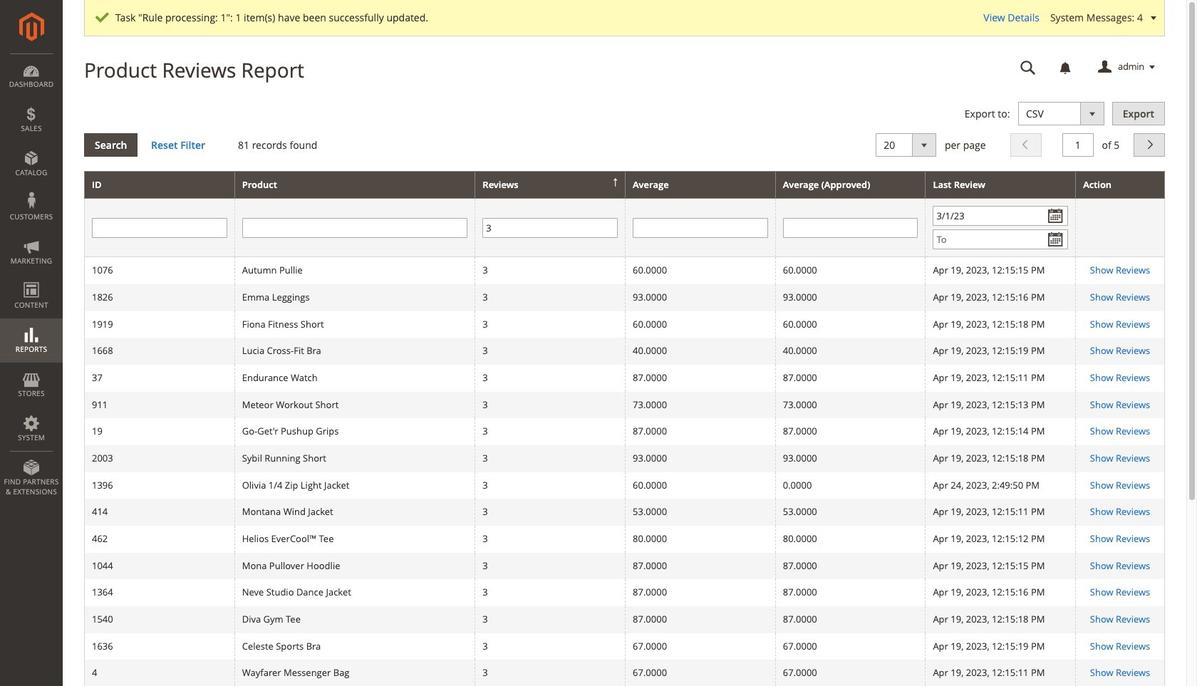 Task type: locate. For each thing, give the bounding box(es) containing it.
None text field
[[1011, 55, 1046, 80], [92, 218, 227, 238], [633, 218, 768, 238], [783, 218, 918, 238], [1011, 55, 1046, 80], [92, 218, 227, 238], [633, 218, 768, 238], [783, 218, 918, 238]]

menu bar
[[0, 53, 63, 504]]

None text field
[[1063, 133, 1094, 157], [242, 218, 468, 238], [483, 218, 618, 238], [1063, 133, 1094, 157], [242, 218, 468, 238], [483, 218, 618, 238]]



Task type: describe. For each thing, give the bounding box(es) containing it.
From text field
[[933, 206, 1068, 226]]

magento admin panel image
[[19, 12, 44, 41]]

To text field
[[933, 230, 1068, 250]]



